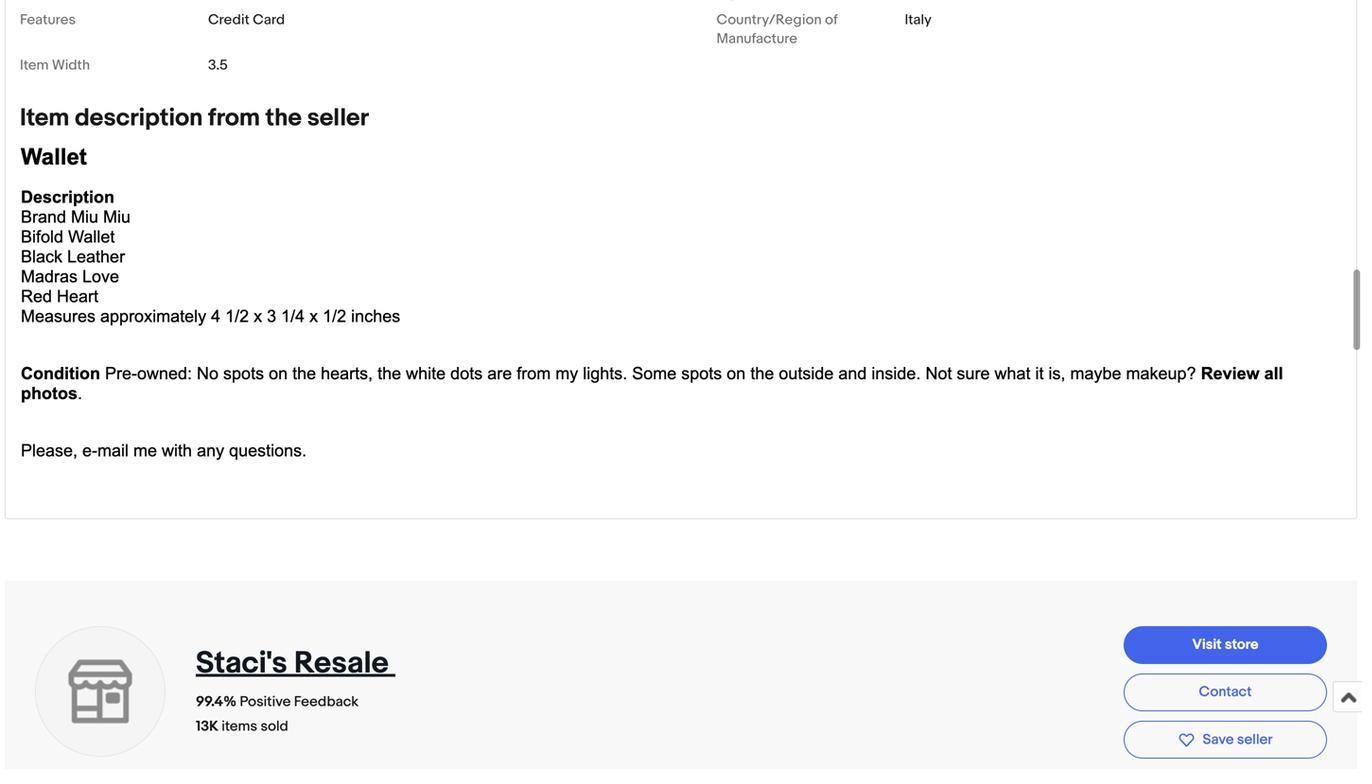 Task type: locate. For each thing, give the bounding box(es) containing it.
visit store link
[[1124, 626, 1328, 664]]

1 item from the top
[[20, 57, 49, 74]]

save seller
[[1203, 731, 1273, 748]]

positive
[[240, 694, 291, 711]]

staci's resale link
[[196, 645, 396, 682]]

seller right save
[[1238, 731, 1273, 748]]

contact link
[[1124, 674, 1328, 711]]

country/region of manufacture
[[717, 11, 838, 47]]

visit store
[[1193, 636, 1259, 653]]

99.4% positive feedback 13k items sold
[[196, 694, 359, 735]]

save seller button
[[1124, 721, 1328, 759]]

credit card
[[208, 11, 285, 28]]

description
[[75, 103, 203, 133]]

13k
[[196, 718, 219, 735]]

credit
[[208, 11, 250, 28]]

2 item from the top
[[20, 103, 69, 133]]

from
[[208, 103, 260, 133]]

99.4%
[[196, 694, 237, 711]]

staci's resale
[[196, 645, 389, 682]]

item description from the seller
[[20, 103, 369, 133]]

seller
[[307, 103, 369, 133], [1238, 731, 1273, 748]]

width
[[52, 57, 90, 74]]

seller right the
[[307, 103, 369, 133]]

item left width
[[20, 57, 49, 74]]

3.5
[[208, 57, 228, 74]]

1 horizontal spatial seller
[[1238, 731, 1273, 748]]

1 vertical spatial item
[[20, 103, 69, 133]]

feedback
[[294, 694, 359, 711]]

0 vertical spatial seller
[[307, 103, 369, 133]]

item for item width
[[20, 57, 49, 74]]

0 vertical spatial item
[[20, 57, 49, 74]]

item for item description from the seller
[[20, 103, 69, 133]]

manufacture
[[717, 30, 798, 47]]

of
[[825, 11, 838, 28]]

item down "item width"
[[20, 103, 69, 133]]

1 vertical spatial seller
[[1238, 731, 1273, 748]]

item
[[20, 57, 49, 74], [20, 103, 69, 133]]

staci's
[[196, 645, 287, 682]]

features
[[20, 11, 76, 28]]



Task type: vqa. For each thing, say whether or not it's contained in the screenshot.
SAVE SELLER
yes



Task type: describe. For each thing, give the bounding box(es) containing it.
country/region
[[717, 11, 822, 28]]

visit
[[1193, 636, 1222, 653]]

sold
[[261, 718, 288, 735]]

resale
[[294, 645, 389, 682]]

save
[[1203, 731, 1234, 748]]

contact
[[1199, 684, 1252, 701]]

card
[[253, 11, 285, 28]]

items
[[222, 718, 257, 735]]

item width
[[20, 57, 90, 74]]

italy
[[905, 11, 932, 28]]

store
[[1225, 636, 1259, 653]]

seller inside button
[[1238, 731, 1273, 748]]

staci's resale image
[[34, 625, 167, 758]]

0 horizontal spatial seller
[[307, 103, 369, 133]]

the
[[266, 103, 302, 133]]



